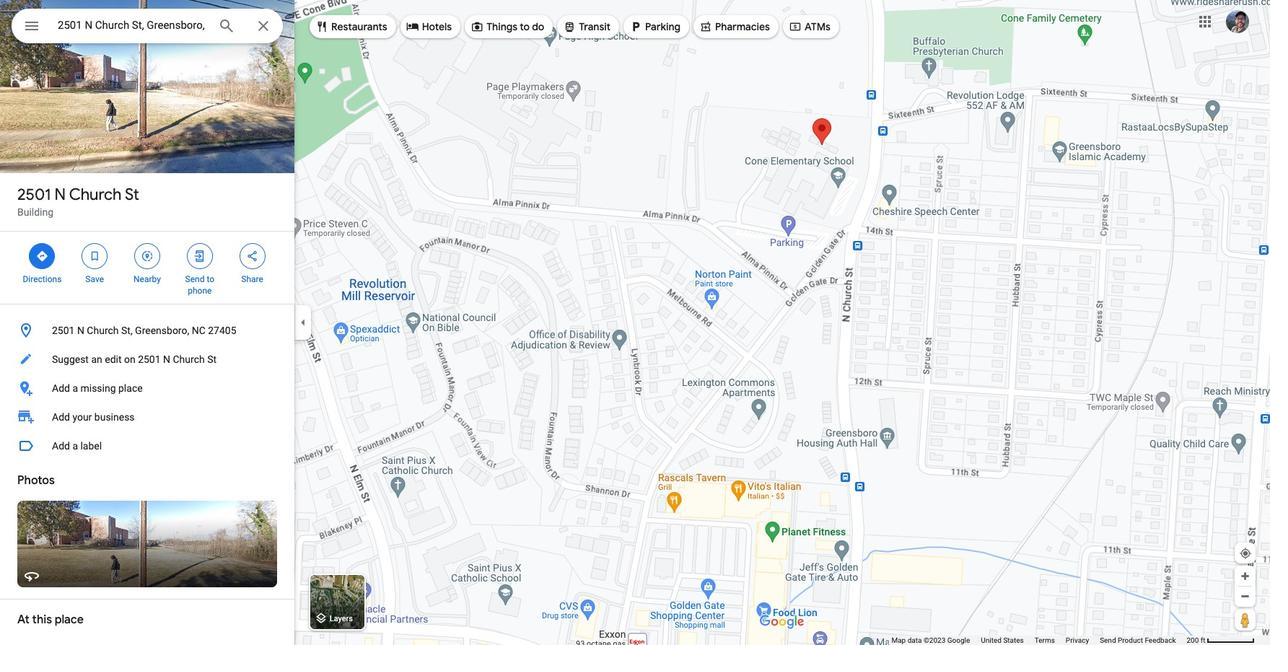 Task type: describe. For each thing, give the bounding box(es) containing it.
terms button
[[1035, 636, 1055, 645]]

2501 for st,
[[52, 325, 75, 336]]

 pharmacies
[[700, 19, 770, 35]]

 parking
[[630, 19, 681, 35]]

send product feedback button
[[1100, 636, 1176, 645]]

data
[[908, 637, 922, 645]]

add a label
[[52, 440, 102, 452]]

send for send product feedback
[[1100, 637, 1116, 645]]

google account: cj baylor  
(christian.baylor@adept.ai) image
[[1227, 10, 1250, 33]]

atms
[[805, 20, 831, 33]]

send to phone
[[185, 274, 214, 296]]


[[789, 19, 802, 35]]

privacy
[[1066, 637, 1089, 645]]


[[700, 19, 713, 35]]

st inside 2501 n church st building
[[125, 185, 139, 205]]

united states button
[[981, 636, 1024, 645]]

church inside button
[[173, 354, 205, 365]]

add for add a label
[[52, 440, 70, 452]]

united
[[981, 637, 1002, 645]]

church for st
[[69, 185, 122, 205]]


[[630, 19, 643, 35]]

add a label button
[[0, 432, 295, 461]]


[[36, 248, 49, 264]]

200 ft button
[[1187, 637, 1255, 645]]

business
[[94, 411, 135, 423]]


[[563, 19, 576, 35]]

nearby
[[134, 274, 161, 284]]

send product feedback
[[1100, 637, 1176, 645]]


[[246, 248, 259, 264]]

edit
[[105, 354, 122, 365]]

a for label
[[72, 440, 78, 452]]

collapse side panel image
[[295, 315, 311, 331]]

things
[[487, 20, 518, 33]]

to inside  things to do
[[520, 20, 530, 33]]

place inside button
[[118, 383, 143, 394]]

at this place
[[17, 613, 84, 627]]

send for send to phone
[[185, 274, 205, 284]]

google maps element
[[0, 0, 1271, 645]]

save
[[85, 274, 104, 284]]


[[141, 248, 154, 264]]

n for st,
[[77, 325, 84, 336]]

ft
[[1201, 637, 1206, 645]]

nc
[[192, 325, 206, 336]]

2501 inside button
[[138, 354, 161, 365]]

layers
[[330, 615, 353, 624]]

footer inside google maps 'element'
[[892, 636, 1187, 645]]

 search field
[[12, 9, 283, 46]]


[[193, 248, 206, 264]]

terms
[[1035, 637, 1055, 645]]

google
[[948, 637, 970, 645]]

states
[[1004, 637, 1024, 645]]

phone
[[188, 286, 212, 296]]

map data ©2023 google
[[892, 637, 970, 645]]

2501 n church st, greensboro, nc 27405
[[52, 325, 236, 336]]

actions for 2501 n church st region
[[0, 232, 295, 304]]

united states
[[981, 637, 1024, 645]]

church for st,
[[87, 325, 119, 336]]

2501 for st
[[17, 185, 51, 205]]

suggest
[[52, 354, 89, 365]]

parking
[[645, 20, 681, 33]]

200 ft
[[1187, 637, 1206, 645]]

add for add your business
[[52, 411, 70, 423]]

n inside button
[[163, 354, 170, 365]]



Task type: vqa. For each thing, say whether or not it's contained in the screenshot.


Task type: locate. For each thing, give the bounding box(es) containing it.
1 vertical spatial add
[[52, 411, 70, 423]]

0 horizontal spatial to
[[207, 274, 214, 284]]

place
[[118, 383, 143, 394], [55, 613, 84, 627]]

greensboro,
[[135, 325, 189, 336]]

to
[[520, 20, 530, 33], [207, 274, 214, 284]]

church inside button
[[87, 325, 119, 336]]

0 vertical spatial 2501
[[17, 185, 51, 205]]

to left do
[[520, 20, 530, 33]]

0 horizontal spatial 2501
[[17, 185, 51, 205]]

place down "on"
[[118, 383, 143, 394]]

2 horizontal spatial 2501
[[138, 354, 161, 365]]

2 vertical spatial n
[[163, 354, 170, 365]]

product
[[1118, 637, 1144, 645]]

footer
[[892, 636, 1187, 645]]

1 horizontal spatial 2501
[[52, 325, 75, 336]]

200
[[1187, 637, 1199, 645]]

feedback
[[1145, 637, 1176, 645]]

a inside add a label button
[[72, 440, 78, 452]]

st
[[125, 185, 139, 205], [207, 354, 217, 365]]

send inside the send to phone
[[185, 274, 205, 284]]

2501 up building
[[17, 185, 51, 205]]

1 add from the top
[[52, 383, 70, 394]]

suggest an edit on 2501 n church st
[[52, 354, 217, 365]]

add your business
[[52, 411, 135, 423]]

n inside 2501 n church st building
[[54, 185, 66, 205]]

add
[[52, 383, 70, 394], [52, 411, 70, 423], [52, 440, 70, 452]]

send left product
[[1100, 637, 1116, 645]]

directions
[[23, 274, 62, 284]]

church inside 2501 n church st building
[[69, 185, 122, 205]]

1 vertical spatial st
[[207, 354, 217, 365]]

2501 inside 2501 n church st building
[[17, 185, 51, 205]]

at
[[17, 613, 29, 627]]

27405
[[208, 325, 236, 336]]

2 vertical spatial church
[[173, 354, 205, 365]]

footer containing map data ©2023 google
[[892, 636, 1187, 645]]

map
[[892, 637, 906, 645]]

1 horizontal spatial place
[[118, 383, 143, 394]]

2 vertical spatial 2501
[[138, 354, 161, 365]]

0 vertical spatial send
[[185, 274, 205, 284]]

0 horizontal spatial send
[[185, 274, 205, 284]]

photos
[[17, 474, 55, 488]]

add left your
[[52, 411, 70, 423]]

label
[[80, 440, 102, 452]]

hotels
[[422, 20, 452, 33]]

1 vertical spatial 2501
[[52, 325, 75, 336]]

an
[[91, 354, 102, 365]]

1 horizontal spatial st
[[207, 354, 217, 365]]


[[88, 248, 101, 264]]

a for missing
[[72, 383, 78, 394]]

1 vertical spatial to
[[207, 274, 214, 284]]

None field
[[58, 17, 206, 34]]

1 vertical spatial n
[[77, 325, 84, 336]]

2 horizontal spatial n
[[163, 354, 170, 365]]

building
[[17, 206, 54, 218]]

church left the "st,"
[[87, 325, 119, 336]]

send
[[185, 274, 205, 284], [1100, 637, 1116, 645]]

 hotels
[[406, 19, 452, 35]]

1 vertical spatial send
[[1100, 637, 1116, 645]]

to inside the send to phone
[[207, 274, 214, 284]]

add your business link
[[0, 403, 295, 432]]

1 horizontal spatial send
[[1100, 637, 1116, 645]]

a left label
[[72, 440, 78, 452]]

 atms
[[789, 19, 831, 35]]

add for add a missing place
[[52, 383, 70, 394]]

n for st
[[54, 185, 66, 205]]

0 vertical spatial n
[[54, 185, 66, 205]]

©2023
[[924, 637, 946, 645]]

1 vertical spatial church
[[87, 325, 119, 336]]

2501 N Church St, Greensboro, NC 27405 field
[[12, 9, 283, 43]]

 things to do
[[471, 19, 545, 35]]

2501 n church st, greensboro, nc 27405 button
[[0, 316, 295, 345]]

0 vertical spatial st
[[125, 185, 139, 205]]

1 horizontal spatial n
[[77, 325, 84, 336]]

0 vertical spatial church
[[69, 185, 122, 205]]

0 vertical spatial a
[[72, 383, 78, 394]]

add a missing place
[[52, 383, 143, 394]]

show street view coverage image
[[1235, 609, 1256, 631]]

2 add from the top
[[52, 411, 70, 423]]

1 vertical spatial a
[[72, 440, 78, 452]]

church
[[69, 185, 122, 205], [87, 325, 119, 336], [173, 354, 205, 365]]

church down the nc
[[173, 354, 205, 365]]


[[471, 19, 484, 35]]

show your location image
[[1240, 547, 1253, 560]]


[[406, 19, 419, 35]]

missing
[[80, 383, 116, 394]]

0 horizontal spatial place
[[55, 613, 84, 627]]

0 vertical spatial to
[[520, 20, 530, 33]]

zoom out image
[[1240, 591, 1251, 602]]

0 vertical spatial place
[[118, 383, 143, 394]]

2501 right "on"
[[138, 354, 161, 365]]

a
[[72, 383, 78, 394], [72, 440, 78, 452]]

2501 up suggest
[[52, 325, 75, 336]]

0 horizontal spatial st
[[125, 185, 139, 205]]

2501
[[17, 185, 51, 205], [52, 325, 75, 336], [138, 354, 161, 365]]

pharmacies
[[715, 20, 770, 33]]

do
[[532, 20, 545, 33]]

0 horizontal spatial n
[[54, 185, 66, 205]]

a inside add a missing place button
[[72, 383, 78, 394]]

add a missing place button
[[0, 374, 295, 403]]

your
[[72, 411, 92, 423]]

place right this
[[55, 613, 84, 627]]

on
[[124, 354, 135, 365]]

2501 inside button
[[52, 325, 75, 336]]

share
[[241, 274, 263, 284]]

 button
[[12, 9, 52, 46]]

st,
[[121, 325, 133, 336]]

zoom in image
[[1240, 571, 1251, 582]]

 restaurants
[[315, 19, 387, 35]]


[[315, 19, 328, 35]]

n
[[54, 185, 66, 205], [77, 325, 84, 336], [163, 354, 170, 365]]

2501 n church st building
[[17, 185, 139, 218]]

add down suggest
[[52, 383, 70, 394]]

st inside button
[[207, 354, 217, 365]]

none field inside 2501 n church st, greensboro, nc 27405 field
[[58, 17, 206, 34]]

this
[[32, 613, 52, 627]]

to up phone
[[207, 274, 214, 284]]

send up phone
[[185, 274, 205, 284]]

add left label
[[52, 440, 70, 452]]

1 a from the top
[[72, 383, 78, 394]]

suggest an edit on 2501 n church st button
[[0, 345, 295, 374]]

2 a from the top
[[72, 440, 78, 452]]

 transit
[[563, 19, 611, 35]]

restaurants
[[331, 20, 387, 33]]

n inside button
[[77, 325, 84, 336]]

privacy button
[[1066, 636, 1089, 645]]


[[23, 16, 40, 36]]

a left missing
[[72, 383, 78, 394]]

2501 n church st main content
[[0, 0, 295, 645]]

1 horizontal spatial to
[[520, 20, 530, 33]]

send inside button
[[1100, 637, 1116, 645]]

transit
[[579, 20, 611, 33]]

1 vertical spatial place
[[55, 613, 84, 627]]

3 add from the top
[[52, 440, 70, 452]]

0 vertical spatial add
[[52, 383, 70, 394]]

2 vertical spatial add
[[52, 440, 70, 452]]

church up 
[[69, 185, 122, 205]]



